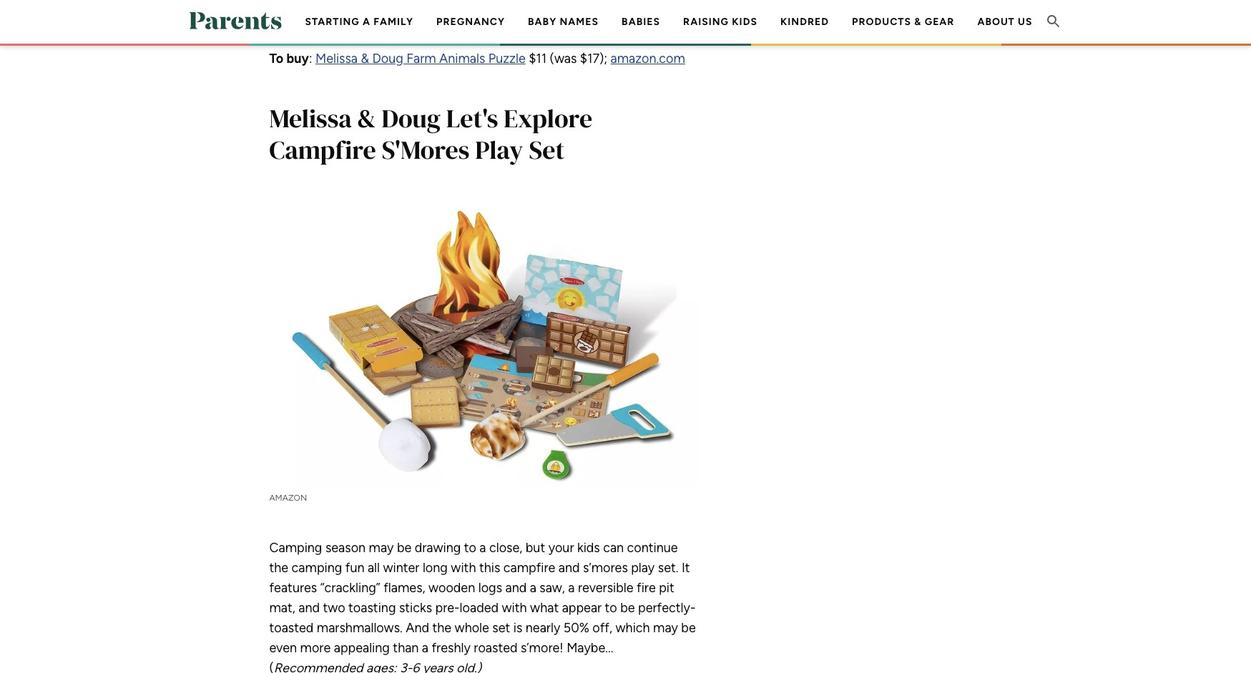 Task type: vqa. For each thing, say whether or not it's contained in the screenshot.
s'more!
yes



Task type: describe. For each thing, give the bounding box(es) containing it.
close,
[[489, 540, 523, 556]]

whole
[[455, 620, 489, 636]]

off,
[[593, 620, 612, 636]]

it
[[682, 560, 690, 576]]

let's
[[446, 101, 498, 136]]

0 vertical spatial with
[[451, 560, 476, 576]]

continue
[[627, 540, 678, 556]]

amazon
[[269, 493, 307, 503]]

pit
[[659, 580, 674, 596]]

0 vertical spatial melissa
[[315, 51, 358, 67]]

baby names link
[[528, 16, 599, 28]]

camping
[[269, 540, 322, 556]]

puzzle
[[489, 51, 526, 67]]

farm
[[407, 51, 436, 67]]

your
[[548, 540, 574, 556]]

which
[[616, 620, 650, 636]]

1 horizontal spatial to
[[605, 600, 617, 616]]

"crackling"
[[320, 580, 380, 596]]

can
[[603, 540, 624, 556]]

1 vertical spatial with
[[502, 600, 527, 616]]

starting a family
[[305, 16, 414, 28]]

perfectly-
[[638, 600, 696, 616]]

2
[[303, 19, 310, 35]]

is
[[514, 620, 523, 636]]

family
[[374, 16, 414, 28]]

campfire
[[269, 132, 376, 168]]

1 horizontal spatial be
[[620, 600, 635, 616]]

a inside navigation
[[363, 16, 371, 28]]

amazon melissa & doug let's explore campfire s'mores play set image
[[269, 200, 699, 487]]

products
[[852, 16, 911, 28]]

roasted
[[474, 640, 518, 656]]

kids
[[577, 540, 600, 556]]

pregnancy link
[[436, 16, 505, 28]]

fun
[[345, 560, 365, 576]]

a up this
[[480, 540, 486, 556]]

starting
[[305, 16, 360, 28]]

about us link
[[978, 16, 1033, 28]]

maybe...
[[567, 640, 613, 656]]

but
[[526, 540, 545, 556]]

raising
[[683, 16, 729, 28]]

pre-
[[435, 600, 460, 616]]

kids
[[732, 16, 758, 28]]

appealing
[[334, 640, 390, 656]]

gear
[[925, 16, 955, 28]]

even
[[269, 640, 297, 656]]

marshmallows.
[[317, 620, 403, 636]]

years
[[313, 19, 344, 35]]

about
[[978, 16, 1015, 28]]

s'mores
[[583, 560, 628, 576]]

1 vertical spatial &
[[361, 51, 369, 67]]

and inside (recommended ages: 2 years old and up.)
[[368, 19, 389, 35]]

s'mores
[[382, 132, 470, 168]]

kindred link
[[781, 16, 829, 28]]

to
[[269, 51, 284, 67]]

$17);
[[580, 51, 607, 67]]

flames,
[[384, 580, 425, 596]]

(recommended ages: 2 years old and up.)
[[269, 0, 670, 35]]

products & gear link
[[852, 16, 955, 28]]

raising kids link
[[683, 16, 758, 28]]

freshly
[[432, 640, 471, 656]]

babies link
[[622, 16, 660, 28]]

nearly
[[526, 620, 560, 636]]

campfire
[[503, 560, 555, 576]]

doug inside melissa & doug let's explore campfire s'mores play set
[[382, 101, 441, 136]]

explore
[[504, 101, 592, 136]]

two
[[323, 600, 345, 616]]

drawing
[[415, 540, 461, 556]]

0 horizontal spatial to
[[464, 540, 476, 556]]

this
[[479, 560, 500, 576]]

toasting
[[348, 600, 396, 616]]

a left 'saw,'
[[530, 580, 536, 596]]

0 vertical spatial be
[[397, 540, 412, 556]]

play
[[475, 132, 523, 168]]

names
[[560, 16, 599, 28]]

season
[[325, 540, 366, 556]]

reversible
[[578, 580, 634, 596]]



Task type: locate. For each thing, give the bounding box(es) containing it.
be up the which
[[620, 600, 635, 616]]

&
[[915, 16, 922, 28], [361, 51, 369, 67], [358, 101, 376, 136]]

to down reversible
[[605, 600, 617, 616]]

set
[[492, 620, 510, 636]]

may up all
[[369, 540, 394, 556]]

winter
[[383, 560, 420, 576]]

set.
[[658, 560, 679, 576]]

with up is
[[502, 600, 527, 616]]

and
[[368, 19, 389, 35], [559, 560, 580, 576], [505, 580, 527, 596], [299, 600, 320, 616]]

1 vertical spatial may
[[653, 620, 678, 636]]

& left the 'gear'
[[915, 16, 922, 28]]

(recommended
[[576, 0, 670, 15]]

with up wooden
[[451, 560, 476, 576]]

kindred
[[781, 16, 829, 28]]

appear
[[562, 600, 602, 616]]

the
[[269, 560, 288, 576], [432, 620, 451, 636]]

& for products
[[915, 16, 922, 28]]

1 vertical spatial be
[[620, 600, 635, 616]]

to
[[464, 540, 476, 556], [605, 600, 617, 616]]

us
[[1018, 16, 1033, 28]]

doug down melissa & doug farm animals puzzle link
[[382, 101, 441, 136]]

0 horizontal spatial may
[[369, 540, 394, 556]]

2 vertical spatial &
[[358, 101, 376, 136]]

0 vertical spatial doug
[[372, 51, 403, 67]]

be down perfectly-
[[681, 620, 696, 636]]

mat,
[[269, 600, 295, 616]]

melissa
[[315, 51, 358, 67], [269, 101, 352, 136]]

products & gear
[[852, 16, 955, 28]]

features
[[269, 580, 317, 596]]

header navigation
[[294, 0, 1044, 89]]

search image
[[1045, 13, 1062, 30]]

more
[[300, 640, 331, 656]]

melissa & doug let's explore campfire s'mores play set
[[269, 101, 592, 168]]

amazon.com link
[[611, 51, 685, 67]]

old
[[347, 19, 365, 35]]

0 vertical spatial may
[[369, 540, 394, 556]]

baby
[[528, 16, 557, 28]]

1 vertical spatial melissa
[[269, 101, 352, 136]]

visit parents' homepage image
[[189, 12, 282, 29]]

than
[[393, 640, 419, 656]]

camping
[[292, 560, 342, 576]]

about us
[[978, 16, 1033, 28]]

0 horizontal spatial be
[[397, 540, 412, 556]]

and down the campfire
[[505, 580, 527, 596]]

may down perfectly-
[[653, 620, 678, 636]]

2 vertical spatial be
[[681, 620, 696, 636]]

saw,
[[540, 580, 565, 596]]

doug
[[372, 51, 403, 67], [382, 101, 441, 136]]

camping season may be drawing to a close, but your kids can continue the camping fun all winter long with this campfire and s'mores play set. it features "crackling" flames, wooden logs and a saw, a reversible fire pit mat, and two toasting sticks pre-loaded with what appear to be perfectly- toasted marshmallows. and the whole set is nearly 50% off, which may be even more appealing than a freshly roasted s'more! maybe... (
[[269, 540, 696, 673]]

& down old
[[361, 51, 369, 67]]

to buy : melissa & doug farm animals puzzle $11 (was $17); amazon.com
[[269, 51, 685, 67]]

1 vertical spatial to
[[605, 600, 617, 616]]

(
[[269, 660, 274, 673]]

be up winter
[[397, 540, 412, 556]]

melissa & doug farm animals puzzle link
[[315, 51, 526, 67]]

the up features
[[269, 560, 288, 576]]

1 horizontal spatial may
[[653, 620, 678, 636]]

the down pre-
[[432, 620, 451, 636]]

& for melissa
[[358, 101, 376, 136]]

fire
[[637, 580, 656, 596]]

buy
[[287, 51, 309, 67]]

50%
[[564, 620, 589, 636]]

1 vertical spatial doug
[[382, 101, 441, 136]]

all
[[368, 560, 380, 576]]

what
[[530, 600, 559, 616]]

a right 'saw,'
[[568, 580, 575, 596]]

1 vertical spatial the
[[432, 620, 451, 636]]

and left two
[[299, 600, 320, 616]]

0 vertical spatial to
[[464, 540, 476, 556]]

babies
[[622, 16, 660, 28]]

melissa inside melissa & doug let's explore campfire s'mores play set
[[269, 101, 352, 136]]

0 vertical spatial &
[[915, 16, 922, 28]]

1 horizontal spatial with
[[502, 600, 527, 616]]

and down your
[[559, 560, 580, 576]]

doug left farm
[[372, 51, 403, 67]]

2 horizontal spatial be
[[681, 620, 696, 636]]

(was
[[550, 51, 577, 67]]

:
[[309, 51, 312, 67]]

may
[[369, 540, 394, 556], [653, 620, 678, 636]]

1 horizontal spatial the
[[432, 620, 451, 636]]

logs
[[478, 580, 502, 596]]

and right old
[[368, 19, 389, 35]]

melissa down :
[[269, 101, 352, 136]]

starting a family link
[[305, 16, 414, 28]]

with
[[451, 560, 476, 576], [502, 600, 527, 616]]

raising kids
[[683, 16, 758, 28]]

loaded
[[460, 600, 499, 616]]

& inside the header navigation
[[915, 16, 922, 28]]

0 horizontal spatial the
[[269, 560, 288, 576]]

s'more!
[[521, 640, 564, 656]]

baby names
[[528, 16, 599, 28]]

set
[[529, 132, 565, 168]]

ages:
[[269, 19, 300, 35]]

to right 'drawing'
[[464, 540, 476, 556]]

animals
[[439, 51, 485, 67]]

play
[[631, 560, 655, 576]]

& inside melissa & doug let's explore campfire s'mores play set
[[358, 101, 376, 136]]

a right than
[[422, 640, 429, 656]]

& left s'mores on the left of page
[[358, 101, 376, 136]]

$11
[[529, 51, 547, 67]]

wooden
[[429, 580, 475, 596]]

a left family
[[363, 16, 371, 28]]

sticks
[[399, 600, 432, 616]]

melissa right :
[[315, 51, 358, 67]]

amazon.com
[[611, 51, 685, 67]]

0 vertical spatial the
[[269, 560, 288, 576]]

be
[[397, 540, 412, 556], [620, 600, 635, 616], [681, 620, 696, 636]]

pregnancy
[[436, 16, 505, 28]]

0 horizontal spatial with
[[451, 560, 476, 576]]



